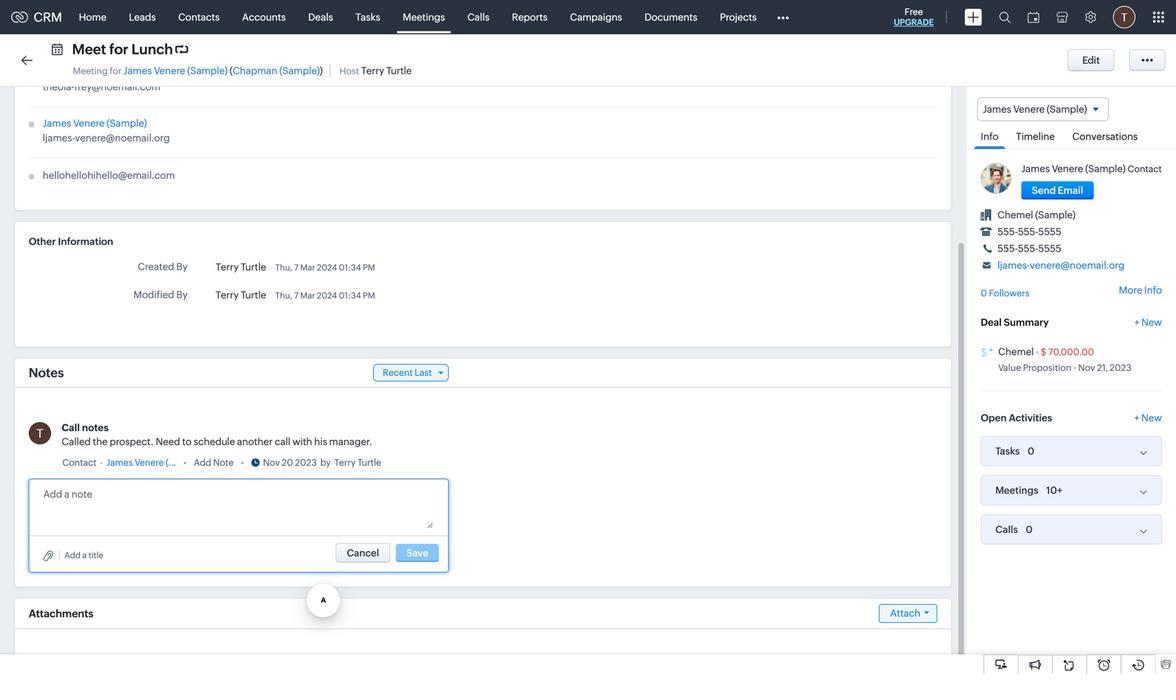 Task type: vqa. For each thing, say whether or not it's contained in the screenshot.
Signals Element on the top right
no



Task type: describe. For each thing, give the bounding box(es) containing it.
crm
[[34, 10, 62, 24]]

theola-frey@noemail.com link
[[43, 81, 161, 92]]

nov 20 2023
[[263, 458, 317, 468]]

upgrade
[[894, 18, 934, 27]]

James Venere (Sample) field
[[978, 97, 1110, 121]]

2 555-555-5555 from the top
[[998, 243, 1062, 254]]

documents
[[645, 12, 698, 23]]

james for james venere (sample) contact
[[1022, 163, 1051, 175]]

2 5555 from the top
[[1039, 243, 1062, 254]]

campaigns link
[[559, 0, 634, 34]]

recent
[[383, 368, 413, 378]]

need
[[156, 436, 180, 448]]

meeting for james venere (sample) ( chapman (sample) )
[[73, 65, 323, 76]]

meet for lunch
[[72, 41, 173, 57]]

1 horizontal spatial ljames-venere@noemail.org link
[[998, 260, 1125, 271]]

0 vertical spatial add
[[194, 458, 211, 468]]

1 vertical spatial nov
[[263, 458, 280, 468]]

leads
[[129, 12, 156, 23]]

conversations link
[[1066, 121, 1146, 149]]

(sample) down to
[[166, 458, 203, 468]]

0 horizontal spatial tasks
[[356, 12, 381, 23]]

ljames-venere@noemail.org
[[998, 260, 1125, 271]]

other
[[29, 236, 56, 247]]

create menu element
[[957, 0, 991, 34]]

james venere (sample) link down need
[[106, 456, 203, 470]]

21,
[[1098, 363, 1109, 373]]

crm link
[[11, 10, 62, 24]]

his
[[314, 436, 327, 448]]

activities
[[1009, 413, 1053, 424]]

host terry turtle
[[340, 65, 412, 76]]

70,000.00
[[1049, 347, 1095, 358]]

0 followers
[[981, 288, 1030, 299]]

01:34 for modified by
[[339, 291, 361, 301]]

terry right 'modified by'
[[216, 290, 239, 301]]

deal summary
[[981, 317, 1050, 328]]

tasks link
[[345, 0, 392, 34]]

terry turtle for modified by
[[216, 290, 266, 301]]

1 555-555-5555 from the top
[[998, 226, 1062, 238]]

reports
[[512, 12, 548, 23]]

7 for modified by
[[294, 291, 299, 301]]

theola-
[[43, 81, 74, 92]]

pm for created by
[[363, 263, 375, 272]]

1 horizontal spatial calls
[[996, 524, 1019, 536]]

title
[[89, 551, 103, 560]]

1 vertical spatial venere@noemail.org
[[1031, 260, 1125, 271]]

notes
[[29, 366, 64, 380]]

1 horizontal spatial info
[[1145, 285, 1163, 296]]

more
[[1120, 285, 1143, 296]]

summary
[[1004, 317, 1050, 328]]

1 vertical spatial add
[[64, 551, 81, 560]]

1 • from the left
[[183, 458, 187, 468]]

1 vertical spatial 2023
[[295, 458, 317, 468]]

information
[[58, 236, 113, 247]]

0 for calls
[[1026, 524, 1033, 536]]

james for james venere (sample) ljames-venere@noemail.org
[[43, 118, 71, 129]]

1 horizontal spatial ljames-
[[998, 260, 1031, 271]]

by for modified by
[[176, 289, 188, 301]]

calls inside calls link
[[468, 12, 490, 23]]

followers
[[989, 288, 1030, 299]]

attach
[[891, 608, 921, 619]]

search element
[[991, 0, 1020, 34]]

1 vertical spatial ·
[[1074, 363, 1077, 373]]

10+
[[1047, 485, 1063, 496]]

schedule
[[194, 436, 235, 448]]

meeting
[[73, 66, 108, 76]]

01:34 for created by
[[339, 263, 361, 272]]

1 + new from the top
[[1135, 317, 1163, 328]]

venere down lunch
[[154, 65, 185, 76]]

other information
[[29, 236, 113, 247]]

host
[[340, 66, 359, 76]]

0 horizontal spatial contact
[[62, 458, 97, 468]]

2 + from the top
[[1135, 413, 1140, 424]]

meetings link
[[392, 0, 457, 34]]

james venere (sample) contact
[[1022, 163, 1163, 175]]

add a title
[[64, 551, 103, 560]]

recent last
[[383, 368, 432, 378]]

deals
[[308, 12, 333, 23]]

venere for james venere (sample) contact
[[1053, 163, 1084, 175]]

free upgrade
[[894, 7, 934, 27]]

2024 for modified by
[[317, 291, 337, 301]]

meet
[[72, 41, 106, 57]]

accounts
[[242, 12, 286, 23]]

profile image
[[1114, 6, 1136, 28]]

contact - james venere (sample)
[[62, 458, 203, 468]]

timeline link
[[1010, 121, 1063, 149]]

another
[[237, 436, 273, 448]]

mar for created by
[[300, 263, 315, 272]]

2 + new from the top
[[1135, 413, 1163, 424]]

2 new from the top
[[1142, 413, 1163, 424]]

hellohellohihello@email.com
[[43, 170, 175, 181]]

to
[[182, 436, 192, 448]]

created
[[138, 261, 174, 272]]

1 5555 from the top
[[1039, 226, 1062, 238]]

contacts link
[[167, 0, 231, 34]]

1 new from the top
[[1142, 317, 1163, 328]]

add note link
[[194, 456, 234, 470]]

value
[[999, 363, 1022, 373]]

venere@noemail.org inside james venere (sample) ljames-venere@noemail.org
[[75, 132, 170, 144]]

call
[[62, 422, 80, 434]]

create menu image
[[965, 9, 983, 26]]

reports link
[[501, 0, 559, 34]]

the
[[93, 436, 108, 448]]

james venere (sample) link down theola-frey@noemail.com 'link'
[[43, 118, 147, 129]]

for for lunch
[[109, 41, 128, 57]]

thu, 7 mar 2024 01:34 pm for created by
[[275, 263, 375, 272]]

$
[[1041, 347, 1047, 358]]

modified
[[133, 289, 174, 301]]

prospect.
[[110, 436, 154, 448]]



Task type: locate. For each thing, give the bounding box(es) containing it.
1 pm from the top
[[363, 263, 375, 272]]

0 vertical spatial nov
[[1079, 363, 1096, 373]]

2 vertical spatial 0
[[1026, 524, 1033, 536]]

0 horizontal spatial venere@noemail.org
[[75, 132, 170, 144]]

james for james venere (sample)
[[983, 104, 1012, 115]]

None button
[[1068, 49, 1115, 71], [1022, 182, 1094, 200], [336, 544, 391, 563], [1068, 49, 1115, 71], [1022, 182, 1094, 200], [336, 544, 391, 563]]

chemel for chemel · $ 70,000.00 value proposition · nov 21, 2023
[[999, 347, 1035, 358]]

1 for from the top
[[109, 41, 128, 57]]

venere down prospect.
[[135, 458, 164, 468]]

1 vertical spatial meetings
[[996, 485, 1039, 496]]

1 horizontal spatial add
[[194, 458, 211, 468]]

1 vertical spatial mar
[[300, 291, 315, 301]]

by right created
[[176, 261, 188, 272]]

· down 70,000.00
[[1074, 363, 1077, 373]]

2023 right "21," in the right of the page
[[1110, 363, 1132, 373]]

terry right host
[[361, 65, 385, 76]]

1 vertical spatial calls
[[996, 524, 1019, 536]]

2 • from the left
[[241, 458, 244, 468]]

calendar image
[[1028, 12, 1040, 23]]

1 01:34 from the top
[[339, 263, 361, 272]]

0 vertical spatial info
[[981, 131, 999, 142]]

2 thu, 7 mar 2024 01:34 pm from the top
[[275, 291, 375, 301]]

1 vertical spatial thu, 7 mar 2024 01:34 pm
[[275, 291, 375, 301]]

1 vertical spatial by
[[176, 289, 188, 301]]

james down theola- at top left
[[43, 118, 71, 129]]

0 vertical spatial +
[[1135, 317, 1140, 328]]

0 vertical spatial tasks
[[356, 12, 381, 23]]

• down to
[[183, 458, 187, 468]]

1 vertical spatial contact
[[62, 458, 97, 468]]

1 horizontal spatial 2023
[[1110, 363, 1132, 373]]

venere inside field
[[1014, 104, 1045, 115]]

2 terry turtle from the top
[[216, 290, 266, 301]]

meetings
[[403, 12, 445, 23], [996, 485, 1039, 496]]

nov left 20
[[263, 458, 280, 468]]

+
[[1135, 317, 1140, 328], [1135, 413, 1140, 424]]

2023 inside chemel · $ 70,000.00 value proposition · nov 21, 2023
[[1110, 363, 1132, 373]]

0 horizontal spatial ljames-
[[43, 132, 75, 144]]

0 vertical spatial thu, 7 mar 2024 01:34 pm
[[275, 263, 375, 272]]

james venere (sample) ljames-venere@noemail.org
[[43, 118, 170, 144]]

mar for modified by
[[300, 291, 315, 301]]

more info
[[1120, 285, 1163, 296]]

+ new
[[1135, 317, 1163, 328], [1135, 413, 1163, 424]]

james up info link
[[983, 104, 1012, 115]]

calls link
[[457, 0, 501, 34]]

ljames- inside james venere (sample) ljames-venere@noemail.org
[[43, 132, 75, 144]]

1 vertical spatial pm
[[363, 291, 375, 301]]

james inside field
[[983, 104, 1012, 115]]

2 mar from the top
[[300, 291, 315, 301]]

with
[[293, 436, 312, 448]]

thu, for modified by
[[275, 291, 293, 301]]

0 vertical spatial ·
[[1036, 347, 1040, 358]]

0 vertical spatial mar
[[300, 263, 315, 272]]

0 vertical spatial for
[[109, 41, 128, 57]]

5555 down chemel (sample) link
[[1039, 226, 1062, 238]]

venere@noemail.org up more
[[1031, 260, 1125, 271]]

-
[[100, 458, 103, 468]]

1 horizontal spatial nov
[[1079, 363, 1096, 373]]

(sample) inside field
[[1047, 104, 1088, 115]]

0 horizontal spatial 2023
[[295, 458, 317, 468]]

chemel for chemel (sample)
[[998, 210, 1034, 221]]

2 01:34 from the top
[[339, 291, 361, 301]]

ljames- up followers
[[998, 260, 1031, 271]]

james inside james venere (sample) ljames-venere@noemail.org
[[43, 118, 71, 129]]

accounts link
[[231, 0, 297, 34]]

1 vertical spatial ljames-venere@noemail.org link
[[998, 260, 1125, 271]]

documents link
[[634, 0, 709, 34]]

tasks
[[356, 12, 381, 23], [996, 446, 1020, 457]]

nov left "21," in the right of the page
[[1079, 363, 1096, 373]]

leads link
[[118, 0, 167, 34]]

(sample) down frey@noemail.com
[[107, 118, 147, 129]]

chemel (sample)
[[998, 210, 1076, 221]]

ljames-venere@noemail.org link down chemel (sample)
[[998, 260, 1125, 271]]

meetings left 10+
[[996, 485, 1039, 496]]

attach link
[[879, 605, 938, 623]]

created by
[[138, 261, 188, 272]]

james
[[123, 65, 152, 76], [983, 104, 1012, 115], [43, 118, 71, 129], [1022, 163, 1051, 175], [106, 458, 133, 468]]

1 vertical spatial 2024
[[317, 291, 337, 301]]

contact down conversations
[[1128, 164, 1163, 175]]

1 vertical spatial 5555
[[1039, 243, 1062, 254]]

info left timeline
[[981, 131, 999, 142]]

0 vertical spatial thu,
[[275, 263, 293, 272]]

0 vertical spatial 01:34
[[339, 263, 361, 272]]

2023 right 20
[[295, 458, 317, 468]]

more info link
[[1120, 285, 1163, 296]]

(sample) right chapman
[[280, 65, 320, 76]]

· left $
[[1036, 347, 1040, 358]]

1 vertical spatial 555-555-5555
[[998, 243, 1062, 254]]

(sample) up ljames-venere@noemail.org
[[1036, 210, 1076, 221]]

2 thu, from the top
[[275, 291, 293, 301]]

1 vertical spatial 7
[[294, 291, 299, 301]]

1 vertical spatial info
[[1145, 285, 1163, 296]]

info link
[[974, 121, 1006, 149]]

0 horizontal spatial •
[[183, 458, 187, 468]]

chemel link
[[999, 347, 1035, 358]]

for for james
[[110, 66, 122, 76]]

• add note •
[[183, 458, 244, 468]]

0
[[981, 288, 988, 299], [1028, 446, 1035, 457], [1026, 524, 1033, 536]]

search image
[[1000, 11, 1011, 23]]

venere for james venere (sample)
[[1014, 104, 1045, 115]]

1 by from the top
[[176, 261, 188, 272]]

call
[[275, 436, 291, 448]]

contact down called
[[62, 458, 97, 468]]

1 vertical spatial 01:34
[[339, 291, 361, 301]]

hellohellohihello@email.com link
[[43, 170, 175, 181]]

0 vertical spatial 555-555-5555
[[998, 226, 1062, 238]]

0 vertical spatial ljames-venere@noemail.org link
[[43, 132, 170, 144]]

5555
[[1039, 226, 1062, 238], [1039, 243, 1062, 254]]

20
[[282, 458, 293, 468]]

1 vertical spatial ljames-
[[998, 260, 1031, 271]]

0 vertical spatial new
[[1142, 317, 1163, 328]]

0 vertical spatial ljames-
[[43, 132, 75, 144]]

0 vertical spatial 2024
[[317, 263, 337, 272]]

call notes called the prospect. need to schedule another call with his manager.
[[62, 422, 373, 448]]

manager.
[[329, 436, 373, 448]]

a
[[82, 551, 87, 560]]

0 vertical spatial contact
[[1128, 164, 1163, 175]]

0 vertical spatial by
[[176, 261, 188, 272]]

deals link
[[297, 0, 345, 34]]

0 vertical spatial + new
[[1135, 317, 1163, 328]]

1 + from the top
[[1135, 317, 1140, 328]]

1 vertical spatial + new
[[1135, 413, 1163, 424]]

james down lunch
[[123, 65, 152, 76]]

venere
[[154, 65, 185, 76], [1014, 104, 1045, 115], [73, 118, 105, 129], [1053, 163, 1084, 175], [135, 458, 164, 468]]

0 horizontal spatial add
[[64, 551, 81, 560]]

1 horizontal spatial tasks
[[996, 446, 1020, 457]]

venere@noemail.org up hellohellohihello@email.com
[[75, 132, 170, 144]]

2024 for created by
[[317, 263, 337, 272]]

(sample) left ( in the left top of the page
[[187, 65, 228, 76]]

0 vertical spatial 0
[[981, 288, 988, 299]]

calls
[[468, 12, 490, 23], [996, 524, 1019, 536]]

james right -
[[106, 458, 133, 468]]

venere down timeline
[[1053, 163, 1084, 175]]

(sample) up 'timeline' link
[[1047, 104, 1088, 115]]

thu, 7 mar 2024 01:34 pm for modified by
[[275, 291, 375, 301]]

ljames-venere@noemail.org link up hellohellohihello@email.com
[[43, 132, 170, 144]]

frey@noemail.com
[[74, 81, 161, 92]]

0 horizontal spatial nov
[[263, 458, 280, 468]]

2 7 from the top
[[294, 291, 299, 301]]

chemel up ljames-venere@noemail.org
[[998, 210, 1034, 221]]

terry turtle for created by
[[216, 262, 266, 273]]

1 horizontal spatial meetings
[[996, 485, 1039, 496]]

Other Modules field
[[768, 6, 799, 28]]

7
[[294, 263, 299, 272], [294, 291, 299, 301]]

james venere (sample) link down conversations
[[1022, 163, 1126, 175]]

notes
[[82, 422, 109, 434]]

0 horizontal spatial calls
[[468, 12, 490, 23]]

0 vertical spatial chemel
[[998, 210, 1034, 221]]

proposition
[[1024, 363, 1072, 373]]

+ new link
[[1135, 317, 1163, 335]]

for inside meeting for james venere (sample) ( chapman (sample) )
[[110, 66, 122, 76]]

1 horizontal spatial •
[[241, 458, 244, 468]]

james venere (sample) link
[[123, 65, 228, 76], [43, 118, 147, 129], [1022, 163, 1126, 175], [106, 456, 203, 470]]

1 horizontal spatial ·
[[1074, 363, 1077, 373]]

1 vertical spatial terry turtle
[[216, 290, 266, 301]]

venere down theola-frey@noemail.com
[[73, 118, 105, 129]]

chapman
[[233, 65, 278, 76]]

add
[[194, 458, 211, 468], [64, 551, 81, 560]]

called
[[62, 436, 91, 448]]

by right modified
[[176, 289, 188, 301]]

0 vertical spatial venere@noemail.org
[[75, 132, 170, 144]]

ljames- down theola- at top left
[[43, 132, 75, 144]]

attachments
[[29, 608, 93, 620]]

add left the a
[[64, 551, 81, 560]]

(sample) down conversations
[[1086, 163, 1126, 175]]

nov inside chemel · $ 70,000.00 value proposition · nov 21, 2023
[[1079, 363, 1096, 373]]

5555 up ljames-venere@noemail.org
[[1039, 243, 1062, 254]]

1 vertical spatial new
[[1142, 413, 1163, 424]]

chemel up value
[[999, 347, 1035, 358]]

james venere (sample) link down lunch
[[123, 65, 228, 76]]

by for created by
[[176, 261, 188, 272]]

1 horizontal spatial venere@noemail.org
[[1031, 260, 1125, 271]]

last
[[415, 368, 432, 378]]

0 horizontal spatial ·
[[1036, 347, 1040, 358]]

deal
[[981, 317, 1002, 328]]

for up frey@noemail.com
[[110, 66, 122, 76]]

0 horizontal spatial info
[[981, 131, 999, 142]]

0 horizontal spatial ljames-venere@noemail.org link
[[43, 132, 170, 144]]

terry right 'by'
[[334, 458, 356, 468]]

meetings left calls link
[[403, 12, 445, 23]]

0 vertical spatial pm
[[363, 263, 375, 272]]

modified by
[[133, 289, 188, 301]]

for right the meet
[[109, 41, 128, 57]]

note
[[213, 458, 234, 468]]

2023
[[1110, 363, 1132, 373], [295, 458, 317, 468]]

free
[[905, 7, 924, 17]]

info
[[981, 131, 999, 142], [1145, 285, 1163, 296]]

1 vertical spatial +
[[1135, 413, 1140, 424]]

1 mar from the top
[[300, 263, 315, 272]]

open activities
[[981, 413, 1053, 424]]

info right more
[[1145, 285, 1163, 296]]

(sample) inside james venere (sample) ljames-venere@noemail.org
[[107, 118, 147, 129]]

01:34
[[339, 263, 361, 272], [339, 291, 361, 301]]

venere for james venere (sample) ljames-venere@noemail.org
[[73, 118, 105, 129]]

chemel inside chemel · $ 70,000.00 value proposition · nov 21, 2023
[[999, 347, 1035, 358]]

555-555-5555
[[998, 226, 1062, 238], [998, 243, 1062, 254]]

contact inside james venere (sample) contact
[[1128, 164, 1163, 175]]

0 vertical spatial calls
[[468, 12, 490, 23]]

2 2024 from the top
[[317, 291, 337, 301]]

1 vertical spatial 0
[[1028, 446, 1035, 457]]

0 for tasks
[[1028, 446, 1035, 457]]

1 terry turtle from the top
[[216, 262, 266, 273]]

1 2024 from the top
[[317, 263, 337, 272]]

home link
[[68, 0, 118, 34]]

0 vertical spatial 7
[[294, 263, 299, 272]]

0 vertical spatial 2023
[[1110, 363, 1132, 373]]

venere inside james venere (sample) ljames-venere@noemail.org
[[73, 118, 105, 129]]

nov
[[1079, 363, 1096, 373], [263, 458, 280, 468]]

by terry turtle
[[321, 458, 381, 468]]

7 for created by
[[294, 263, 299, 272]]

1 vertical spatial tasks
[[996, 446, 1020, 457]]

mar
[[300, 263, 315, 272], [300, 291, 315, 301]]

james down timeline
[[1022, 163, 1051, 175]]

add left the note
[[194, 458, 211, 468]]

tasks right deals link
[[356, 12, 381, 23]]

• right the note
[[241, 458, 244, 468]]

1 vertical spatial thu,
[[275, 291, 293, 301]]

1 thu, 7 mar 2024 01:34 pm from the top
[[275, 263, 375, 272]]

conversations
[[1073, 131, 1139, 142]]

1 vertical spatial chemel
[[999, 347, 1035, 358]]

(sample)
[[187, 65, 228, 76], [280, 65, 320, 76], [1047, 104, 1088, 115], [107, 118, 147, 129], [1086, 163, 1126, 175], [1036, 210, 1076, 221], [166, 458, 203, 468]]

campaigns
[[570, 12, 623, 23]]

1 thu, from the top
[[275, 263, 293, 272]]

1 horizontal spatial contact
[[1128, 164, 1163, 175]]

theola-frey@noemail.com
[[43, 81, 161, 92]]

tasks down 'open activities'
[[996, 446, 1020, 457]]

open
[[981, 413, 1007, 424]]

2 pm from the top
[[363, 291, 375, 301]]

venere@noemail.org
[[75, 132, 170, 144], [1031, 260, 1125, 271]]

chemel
[[998, 210, 1034, 221], [999, 347, 1035, 358]]

ljames-
[[43, 132, 75, 144], [998, 260, 1031, 271]]

thu,
[[275, 263, 293, 272], [275, 291, 293, 301]]

pm for modified by
[[363, 291, 375, 301]]

(
[[230, 65, 233, 76]]

logo image
[[11, 12, 28, 23]]

1 7 from the top
[[294, 263, 299, 272]]

0 vertical spatial meetings
[[403, 12, 445, 23]]

0 vertical spatial terry turtle
[[216, 262, 266, 273]]

lunch
[[132, 41, 173, 57]]

venere up 'timeline' link
[[1014, 104, 1045, 115]]

Add a note text field
[[43, 487, 434, 529]]

timeline
[[1017, 131, 1056, 142]]

contact
[[1128, 164, 1163, 175], [62, 458, 97, 468]]

555-
[[998, 226, 1019, 238], [1019, 226, 1039, 238], [998, 243, 1019, 254], [1019, 243, 1039, 254]]

0 vertical spatial 5555
[[1039, 226, 1062, 238]]

profile element
[[1105, 0, 1145, 34]]

0 horizontal spatial meetings
[[403, 12, 445, 23]]

2 by from the top
[[176, 289, 188, 301]]

projects link
[[709, 0, 768, 34]]

)
[[320, 65, 323, 76]]

chemel · $ 70,000.00 value proposition · nov 21, 2023
[[999, 347, 1132, 373]]

2 for from the top
[[110, 66, 122, 76]]

terry right created by
[[216, 262, 239, 273]]

thu, for created by
[[275, 263, 293, 272]]

projects
[[720, 12, 757, 23]]

contacts
[[178, 12, 220, 23]]

1 vertical spatial for
[[110, 66, 122, 76]]



